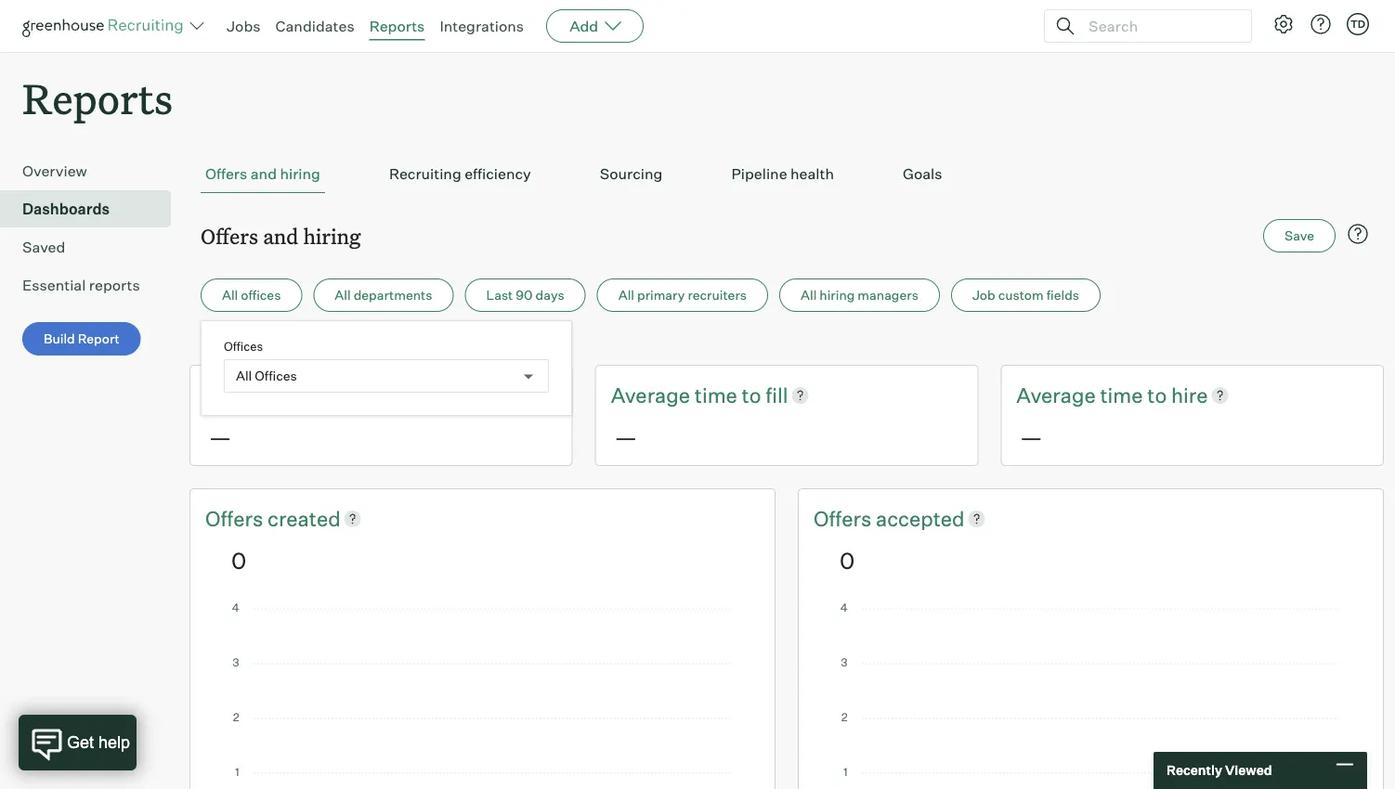 Task type: describe. For each thing, give the bounding box(es) containing it.
0 for created
[[231, 547, 246, 575]]

acceptance
[[257, 383, 368, 408]]

job custom fields button
[[951, 279, 1101, 312]]

time link for hire
[[1101, 381, 1148, 410]]

— for hire
[[1021, 423, 1043, 451]]

offers link for created
[[205, 505, 268, 533]]

recently viewed
[[1167, 763, 1273, 779]]

xychart image for created
[[231, 604, 734, 790]]

all offices button
[[201, 279, 302, 312]]

save
[[1285, 228, 1315, 244]]

acceptance link
[[257, 381, 372, 410]]

days
[[536, 287, 565, 304]]

essential reports link
[[22, 274, 164, 297]]

fill link
[[766, 381, 788, 410]]

managers
[[858, 287, 919, 304]]

— for fill
[[615, 423, 637, 451]]

created
[[268, 506, 341, 531]]

1 vertical spatial offers and hiring
[[201, 222, 361, 250]]

recruiting
[[389, 165, 462, 183]]

all departments
[[335, 287, 433, 304]]

to for hire
[[1148, 383, 1167, 408]]

all primary recruiters
[[619, 287, 747, 304]]

1 vertical spatial and
[[263, 222, 299, 250]]

integrations link
[[440, 17, 524, 35]]

offers link for accepted
[[814, 505, 876, 533]]

pipeline health
[[732, 165, 834, 183]]

saved link
[[22, 236, 164, 258]]

offers and hiring button
[[201, 155, 325, 193]]

offices
[[241, 287, 281, 304]]

td button
[[1344, 9, 1373, 39]]

build
[[44, 331, 75, 347]]

to for fill
[[742, 383, 761, 408]]

recruiting efficiency button
[[385, 155, 536, 193]]

and inside offers and hiring button
[[251, 165, 277, 183]]

report
[[78, 331, 120, 347]]

all for all departments
[[335, 287, 351, 304]]

td
[[1351, 18, 1366, 30]]

last
[[486, 287, 513, 304]]

dashboards link
[[22, 198, 164, 220]]

1 vertical spatial hiring
[[303, 222, 361, 250]]

overview
[[22, 162, 87, 180]]

hire
[[1172, 383, 1208, 408]]

recently
[[1167, 763, 1223, 779]]

offer link
[[205, 381, 257, 410]]

time for fill
[[695, 383, 738, 408]]

31,
[[274, 336, 291, 352]]

sourcing
[[600, 165, 663, 183]]

last 90 days button
[[465, 279, 586, 312]]

save button
[[1264, 219, 1336, 253]]

pipeline health button
[[727, 155, 839, 193]]

overview link
[[22, 160, 164, 182]]

rate link
[[372, 381, 410, 410]]

add
[[570, 17, 599, 35]]

custom
[[999, 287, 1044, 304]]

recruiters
[[688, 287, 747, 304]]

tab list containing offers and hiring
[[201, 155, 1373, 193]]

average time to for hire
[[1017, 383, 1172, 408]]

to link for hire
[[1148, 381, 1172, 410]]

goals button
[[898, 155, 947, 193]]

pipeline
[[732, 165, 788, 183]]

2
[[229, 336, 237, 352]]



Task type: vqa. For each thing, say whether or not it's contained in the screenshot.
All hiring managers at the top of page
yes



Task type: locate. For each thing, give the bounding box(es) containing it.
2 — from the left
[[615, 423, 637, 451]]

2 time link from the left
[[1101, 381, 1148, 410]]

average link for fill
[[611, 381, 695, 410]]

all offices
[[222, 287, 281, 304]]

xychart image for accepted
[[840, 604, 1343, 790]]

essential reports
[[22, 276, 140, 295]]

all left managers
[[801, 287, 817, 304]]

saved
[[22, 238, 65, 257]]

time for hire
[[1101, 383, 1143, 408]]

0 horizontal spatial to link
[[742, 381, 766, 410]]

2023
[[294, 336, 326, 352]]

1 horizontal spatial time link
[[1101, 381, 1148, 410]]

2 average link from the left
[[1017, 381, 1101, 410]]

2 offers link from the left
[[814, 505, 876, 533]]

average time to for fill
[[611, 383, 766, 408]]

2 time from the left
[[1101, 383, 1143, 408]]

hiring
[[280, 165, 320, 183], [303, 222, 361, 250], [820, 287, 855, 304]]

hiring inside button
[[280, 165, 320, 183]]

1 horizontal spatial average
[[1017, 383, 1096, 408]]

1 horizontal spatial average link
[[1017, 381, 1101, 410]]

time link
[[695, 381, 742, 410], [1101, 381, 1148, 410]]

all for all hiring managers
[[801, 287, 817, 304]]

1 0 from the left
[[231, 547, 246, 575]]

1 vertical spatial reports
[[22, 71, 173, 125]]

offers and hiring
[[205, 165, 320, 183], [201, 222, 361, 250]]

0 horizontal spatial to
[[742, 383, 761, 408]]

2 to link from the left
[[1148, 381, 1172, 410]]

1 horizontal spatial to link
[[1148, 381, 1172, 410]]

average for hire
[[1017, 383, 1096, 408]]

2 average from the left
[[1017, 383, 1096, 408]]

and
[[251, 165, 277, 183], [263, 222, 299, 250]]

build report
[[44, 331, 120, 347]]

Search text field
[[1084, 13, 1235, 39]]

xychart image
[[231, 604, 734, 790], [840, 604, 1343, 790]]

0 horizontal spatial average time to
[[611, 383, 766, 408]]

offices
[[224, 339, 263, 354], [255, 368, 297, 384]]

td button
[[1347, 13, 1370, 35]]

reports right candidates link on the top
[[369, 17, 425, 35]]

—
[[209, 423, 231, 451], [615, 423, 637, 451], [1021, 423, 1043, 451]]

all for all offices
[[222, 287, 238, 304]]

time link left 'hire' link on the right of page
[[1101, 381, 1148, 410]]

aug 2 - oct 31, 2023
[[201, 336, 326, 352]]

fields
[[1047, 287, 1080, 304]]

all down -
[[236, 368, 252, 384]]

1 — from the left
[[209, 423, 231, 451]]

2 to from the left
[[1148, 383, 1167, 408]]

time
[[695, 383, 738, 408], [1101, 383, 1143, 408]]

jobs
[[227, 17, 261, 35]]

1 horizontal spatial to
[[1148, 383, 1167, 408]]

fill
[[766, 383, 788, 408]]

1 horizontal spatial xychart image
[[840, 604, 1343, 790]]

0 vertical spatial offices
[[224, 339, 263, 354]]

0 vertical spatial hiring
[[280, 165, 320, 183]]

job
[[973, 287, 996, 304]]

2 vertical spatial hiring
[[820, 287, 855, 304]]

all left primary at the left top
[[619, 287, 635, 304]]

accepted
[[876, 506, 965, 531]]

1 horizontal spatial reports
[[369, 17, 425, 35]]

0 horizontal spatial —
[[209, 423, 231, 451]]

1 horizontal spatial 0
[[840, 547, 855, 575]]

jobs link
[[227, 17, 261, 35]]

1 xychart image from the left
[[231, 604, 734, 790]]

0
[[231, 547, 246, 575], [840, 547, 855, 575]]

configure image
[[1273, 13, 1295, 35]]

average
[[611, 383, 690, 408], [1017, 383, 1096, 408]]

3 — from the left
[[1021, 423, 1043, 451]]

reports down greenhouse recruiting image
[[22, 71, 173, 125]]

rate
[[372, 383, 410, 408]]

candidates
[[276, 17, 355, 35]]

average time to
[[611, 383, 766, 408], [1017, 383, 1172, 408]]

greenhouse recruiting image
[[22, 15, 190, 37]]

health
[[791, 165, 834, 183]]

0 horizontal spatial time link
[[695, 381, 742, 410]]

accepted link
[[876, 505, 965, 533]]

candidates link
[[276, 17, 355, 35]]

all departments button
[[313, 279, 454, 312]]

all primary recruiters button
[[597, 279, 768, 312]]

offers link
[[205, 505, 268, 533], [814, 505, 876, 533]]

1 to from the left
[[742, 383, 761, 408]]

tab list
[[201, 155, 1373, 193]]

2 horizontal spatial —
[[1021, 423, 1043, 451]]

average link
[[611, 381, 695, 410], [1017, 381, 1101, 410]]

average for fill
[[611, 383, 690, 408]]

offers inside button
[[205, 165, 247, 183]]

0 horizontal spatial reports
[[22, 71, 173, 125]]

goals
[[903, 165, 943, 183]]

90
[[516, 287, 533, 304]]

all for all offices
[[236, 368, 252, 384]]

0 horizontal spatial average link
[[611, 381, 695, 410]]

time link for fill
[[695, 381, 742, 410]]

integrations
[[440, 17, 524, 35]]

0 vertical spatial and
[[251, 165, 277, 183]]

essential
[[22, 276, 86, 295]]

offers and hiring inside button
[[205, 165, 320, 183]]

0 vertical spatial reports
[[369, 17, 425, 35]]

0 horizontal spatial offers link
[[205, 505, 268, 533]]

0 horizontal spatial xychart image
[[231, 604, 734, 790]]

1 to link from the left
[[742, 381, 766, 410]]

1 average from the left
[[611, 383, 690, 408]]

offer acceptance
[[205, 383, 372, 408]]

primary
[[637, 287, 685, 304]]

departments
[[354, 287, 433, 304]]

all offices
[[236, 368, 297, 384]]

1 horizontal spatial —
[[615, 423, 637, 451]]

0 horizontal spatial 0
[[231, 547, 246, 575]]

efficiency
[[465, 165, 531, 183]]

all left offices
[[222, 287, 238, 304]]

oct
[[249, 336, 271, 352]]

2 average time to from the left
[[1017, 383, 1172, 408]]

to left hire
[[1148, 383, 1167, 408]]

1 vertical spatial offices
[[255, 368, 297, 384]]

to left fill
[[742, 383, 761, 408]]

0 for accepted
[[840, 547, 855, 575]]

1 horizontal spatial offers link
[[814, 505, 876, 533]]

offer
[[205, 383, 253, 408]]

all
[[222, 287, 238, 304], [335, 287, 351, 304], [619, 287, 635, 304], [801, 287, 817, 304], [236, 368, 252, 384]]

recruiting efficiency
[[389, 165, 531, 183]]

1 time from the left
[[695, 383, 738, 408]]

faq image
[[1347, 223, 1370, 245]]

reports
[[369, 17, 425, 35], [22, 71, 173, 125]]

average link for hire
[[1017, 381, 1101, 410]]

0 horizontal spatial time
[[695, 383, 738, 408]]

hire link
[[1172, 381, 1208, 410]]

all for all primary recruiters
[[619, 287, 635, 304]]

add button
[[546, 9, 644, 43]]

reports link
[[369, 17, 425, 35]]

time left fill
[[695, 383, 738, 408]]

1 horizontal spatial average time to
[[1017, 383, 1172, 408]]

to link
[[742, 381, 766, 410], [1148, 381, 1172, 410]]

2 0 from the left
[[840, 547, 855, 575]]

build report button
[[22, 323, 141, 356]]

time link left fill link
[[695, 381, 742, 410]]

0 vertical spatial offers and hiring
[[205, 165, 320, 183]]

1 offers link from the left
[[205, 505, 268, 533]]

time left hire
[[1101, 383, 1143, 408]]

1 average link from the left
[[611, 381, 695, 410]]

viewed
[[1226, 763, 1273, 779]]

created link
[[268, 505, 341, 533]]

aug
[[201, 336, 227, 352]]

1 average time to from the left
[[611, 383, 766, 408]]

2 xychart image from the left
[[840, 604, 1343, 790]]

to link for fill
[[742, 381, 766, 410]]

all inside 'button'
[[801, 287, 817, 304]]

all hiring managers button
[[780, 279, 940, 312]]

job custom fields
[[973, 287, 1080, 304]]

reports
[[89, 276, 140, 295]]

-
[[240, 336, 246, 352]]

1 time link from the left
[[695, 381, 742, 410]]

hiring inside 'button'
[[820, 287, 855, 304]]

dashboards
[[22, 200, 110, 219]]

1 horizontal spatial time
[[1101, 383, 1143, 408]]

all left departments
[[335, 287, 351, 304]]

offers
[[205, 165, 247, 183], [201, 222, 258, 250], [205, 506, 268, 531], [814, 506, 876, 531]]

sourcing button
[[595, 155, 668, 193]]

0 horizontal spatial average
[[611, 383, 690, 408]]

all hiring managers
[[801, 287, 919, 304]]

last 90 days
[[486, 287, 565, 304]]



